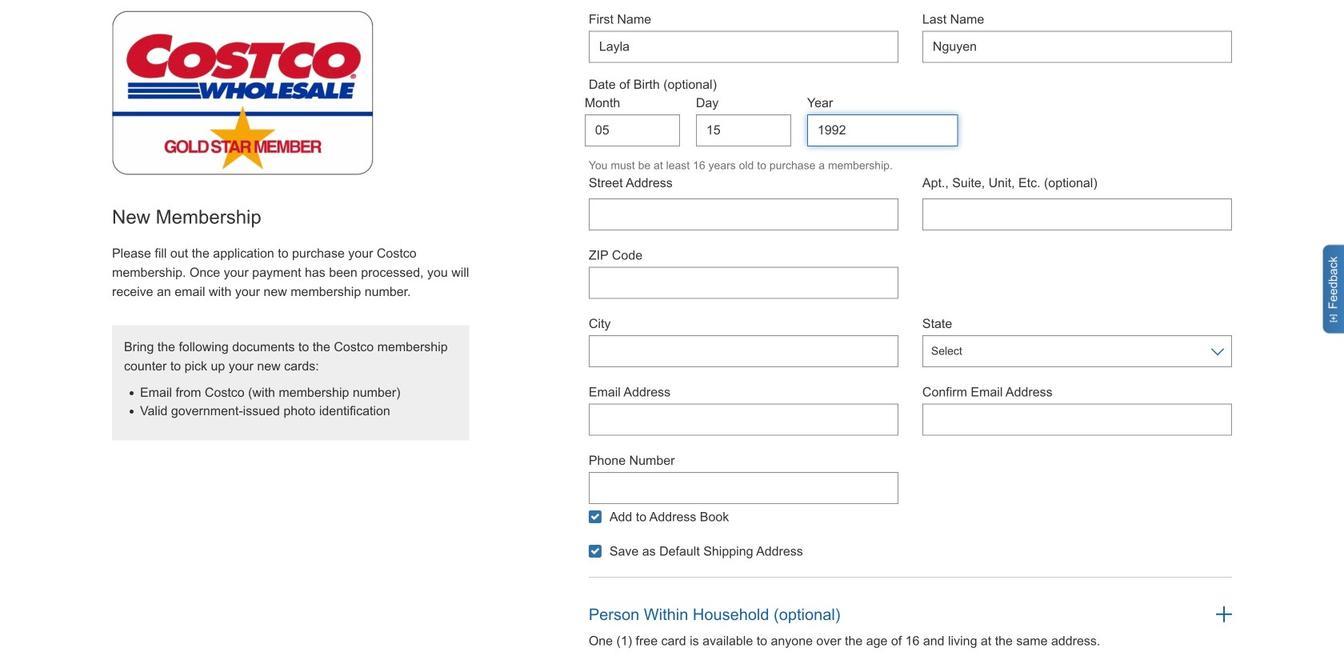 Task type: locate. For each thing, give the bounding box(es) containing it.
costco gold star membership card image
[[112, 10, 374, 175]]

YYYY text field
[[807, 114, 958, 146]]

DD text field
[[696, 114, 791, 146]]

MM text field
[[585, 114, 680, 146]]

None text field
[[589, 31, 898, 63], [589, 267, 898, 299], [589, 335, 898, 367], [589, 472, 898, 504], [589, 31, 898, 63], [589, 267, 898, 299], [589, 335, 898, 367], [589, 472, 898, 504]]

None text field
[[922, 31, 1232, 63], [589, 199, 898, 231], [922, 199, 1232, 231], [922, 31, 1232, 63], [589, 199, 898, 231], [922, 199, 1232, 231]]

None email field
[[589, 404, 898, 436], [922, 404, 1232, 436], [589, 404, 898, 436], [922, 404, 1232, 436]]



Task type: vqa. For each thing, say whether or not it's contained in the screenshot.
DD text field
yes



